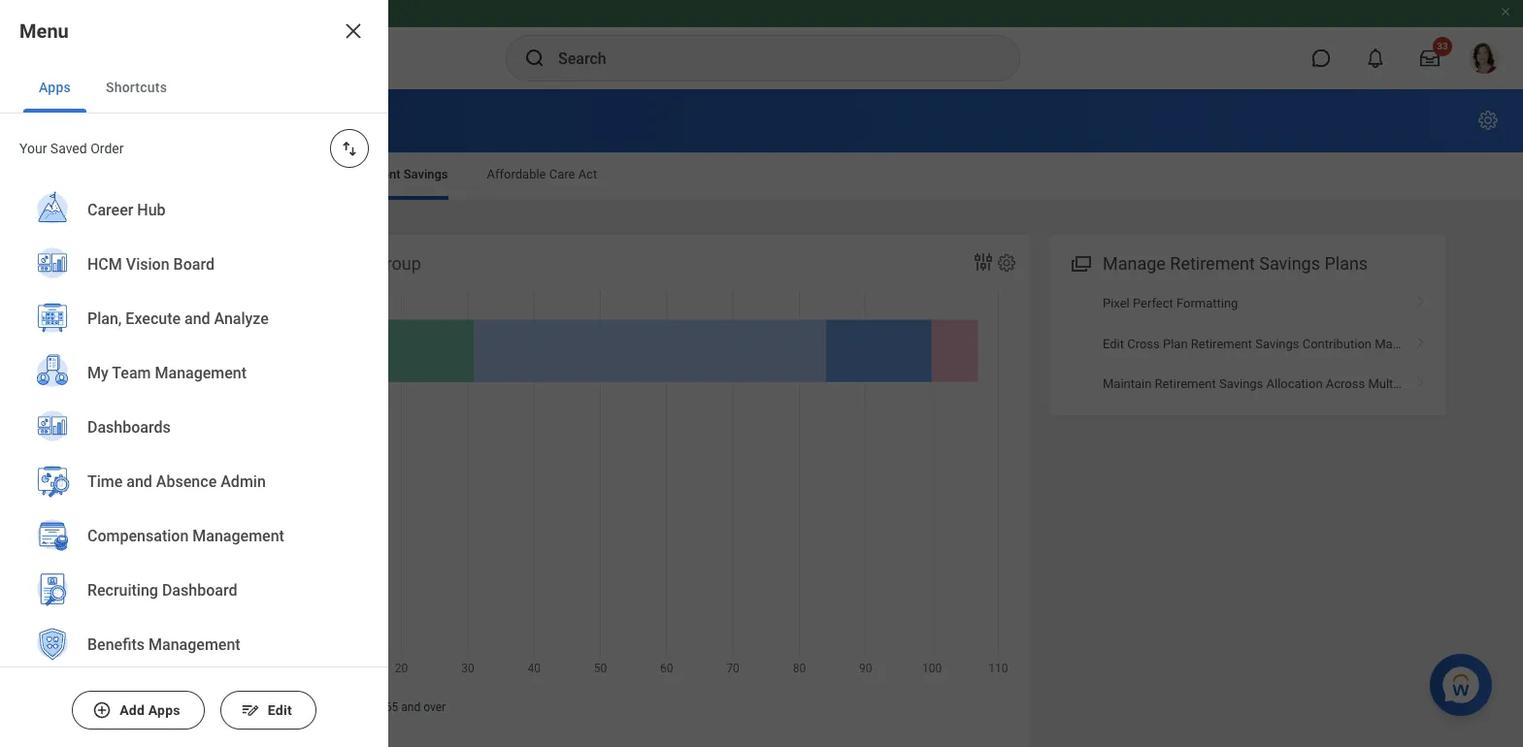 Task type: vqa. For each thing, say whether or not it's contained in the screenshot.
view printable version (pdf) image
no



Task type: describe. For each thing, give the bounding box(es) containing it.
retirement savings
[[338, 167, 448, 182]]

savings left affordable at the left top
[[404, 167, 448, 182]]

sort image
[[340, 139, 359, 158]]

enrollments
[[56, 253, 149, 274]]

notifications large image
[[1366, 49, 1386, 68]]

dashboards link
[[23, 401, 365, 457]]

board
[[173, 256, 215, 274]]

recruiting dashboard link
[[23, 564, 365, 620]]

admin
[[221, 473, 266, 492]]

my team management
[[87, 364, 247, 383]]

benefits management inside benefits management link
[[87, 636, 240, 655]]

benefits management inside benefits management main content
[[39, 107, 270, 134]]

career
[[87, 201, 133, 220]]

vision
[[126, 256, 170, 274]]

affordable care act
[[487, 167, 597, 182]]

configure this page image
[[1477, 109, 1500, 132]]

savings left plans
[[1260, 253, 1321, 274]]

management inside benefits management main content
[[132, 107, 270, 134]]

your saved order
[[19, 141, 124, 156]]

compensation
[[87, 528, 189, 546]]

search image
[[523, 47, 547, 70]]

dashboards
[[87, 419, 171, 437]]

career hub link
[[23, 184, 365, 240]]

retirement down plan
[[1155, 377, 1216, 391]]

edit for edit
[[268, 703, 292, 719]]

time and absence admin
[[87, 473, 266, 492]]

management inside my team management link
[[155, 364, 247, 383]]

my team management link
[[23, 347, 365, 403]]

pixel perfect formatting link
[[1050, 284, 1446, 324]]

edit cross plan retirement savings contribution maximum link
[[1050, 324, 1446, 364]]

group
[[374, 253, 421, 274]]

act
[[578, 167, 597, 182]]

tab list containing apps
[[0, 62, 388, 114]]

savings left by
[[252, 253, 313, 274]]

team
[[112, 364, 151, 383]]

x image
[[342, 19, 365, 43]]

list inside benefits management main content
[[1050, 284, 1470, 404]]

retirement down sort image on the left top of the page
[[338, 167, 401, 182]]

across
[[1326, 377, 1365, 391]]

hcm
[[87, 256, 122, 274]]

plans
[[1325, 253, 1368, 274]]

dashboard
[[162, 582, 237, 600]]

maintain retirement savings allocation across multiple providers
[[1103, 377, 1470, 391]]

edit button
[[220, 691, 316, 730]]

pixel
[[1103, 296, 1130, 311]]

edit for edit cross plan retirement savings contribution maximum
[[1103, 336, 1124, 351]]

chevron right image for maximum
[[1409, 330, 1434, 349]]

maintain retirement savings allocation across multiple providers link
[[1050, 364, 1470, 404]]

and inside the plan, execute and analyze link
[[185, 310, 210, 328]]

enrollments - retirement savings by age group element
[[39, 235, 1030, 748]]

pixel perfect formatting
[[1103, 296, 1238, 311]]

edit cross plan retirement savings contribution maximum
[[1103, 336, 1431, 351]]

retirement right -
[[163, 253, 247, 274]]

profile logan mcneil element
[[1457, 37, 1512, 80]]

chevron right image
[[1409, 289, 1434, 309]]

shortcuts
[[106, 80, 167, 95]]

plan, execute and analyze
[[87, 310, 269, 328]]

tab list inside benefits management main content
[[19, 153, 1504, 200]]

age
[[339, 253, 370, 274]]

allocation
[[1267, 377, 1323, 391]]

management inside benefits management link
[[149, 636, 240, 655]]

benefits management main content
[[0, 89, 1524, 748]]

maintain
[[1103, 377, 1152, 391]]

time
[[87, 473, 123, 492]]

perfect
[[1133, 296, 1174, 311]]

career hub
[[87, 201, 166, 220]]

multiple
[[1369, 377, 1414, 391]]

affordable
[[487, 167, 546, 182]]

apps inside button
[[39, 80, 71, 95]]



Task type: locate. For each thing, give the bounding box(es) containing it.
inbox large image
[[1421, 49, 1440, 68]]

retirement inside 'link'
[[1191, 336, 1253, 351]]

retirement
[[338, 167, 401, 182], [163, 253, 247, 274], [1170, 253, 1255, 274], [1191, 336, 1253, 351], [1155, 377, 1216, 391]]

compensation management link
[[23, 510, 365, 566]]

apps right add
[[148, 703, 180, 719]]

0 vertical spatial benefits management
[[39, 107, 270, 134]]

0 horizontal spatial and
[[127, 473, 152, 492]]

analyze
[[214, 310, 269, 328]]

savings
[[404, 167, 448, 182], [252, 253, 313, 274], [1260, 253, 1321, 274], [1256, 336, 1300, 351], [1220, 377, 1264, 391]]

execute
[[126, 310, 181, 328]]

benefits
[[39, 107, 126, 134], [87, 636, 145, 655]]

1 vertical spatial benefits management
[[87, 636, 240, 655]]

text edit image
[[241, 701, 260, 720]]

2 chevron right image from the top
[[1409, 370, 1434, 389]]

benefits down 'recruiting'
[[87, 636, 145, 655]]

recruiting
[[87, 582, 158, 600]]

0 vertical spatial benefits
[[39, 107, 126, 134]]

manage
[[1103, 253, 1166, 274]]

chevron right image inside edit cross plan retirement savings contribution maximum 'link'
[[1409, 330, 1434, 349]]

plan,
[[87, 310, 122, 328]]

savings inside 'link'
[[1256, 336, 1300, 351]]

apps button
[[23, 62, 86, 113]]

retirement down "formatting"
[[1191, 336, 1253, 351]]

and right time
[[127, 473, 152, 492]]

1 horizontal spatial and
[[185, 310, 210, 328]]

order
[[90, 141, 124, 156]]

management
[[132, 107, 270, 134], [155, 364, 247, 383], [193, 528, 284, 546], [149, 636, 240, 655]]

and left 'analyze'
[[185, 310, 210, 328]]

management down the plan, execute and analyze link
[[155, 364, 247, 383]]

1 vertical spatial edit
[[268, 703, 292, 719]]

benefits management down recruiting dashboard
[[87, 636, 240, 655]]

chevron right image down maximum at the right
[[1409, 370, 1434, 389]]

benefits management
[[39, 107, 270, 134], [87, 636, 240, 655]]

formatting
[[1177, 296, 1238, 311]]

1 horizontal spatial edit
[[1103, 336, 1124, 351]]

enrollments - retirement savings by age group
[[56, 253, 421, 274]]

list
[[0, 184, 388, 748], [1050, 284, 1470, 404]]

and
[[185, 310, 210, 328], [127, 473, 152, 492]]

0 horizontal spatial list
[[0, 184, 388, 748]]

your
[[19, 141, 47, 156]]

list containing pixel perfect formatting
[[1050, 284, 1470, 404]]

retirement up "formatting"
[[1170, 253, 1255, 274]]

0 vertical spatial chevron right image
[[1409, 330, 1434, 349]]

time and absence admin link
[[23, 455, 365, 512]]

management down recruiting dashboard link
[[149, 636, 240, 655]]

0 vertical spatial tab list
[[0, 62, 388, 114]]

edit
[[1103, 336, 1124, 351], [268, 703, 292, 719]]

1 vertical spatial chevron right image
[[1409, 370, 1434, 389]]

savings down edit cross plan retirement savings contribution maximum 'link'
[[1220, 377, 1264, 391]]

hcm vision board
[[87, 256, 215, 274]]

edit right "text edit" "icon"
[[268, 703, 292, 719]]

benefits inside global navigation dialog
[[87, 636, 145, 655]]

1 vertical spatial tab list
[[19, 153, 1504, 200]]

1 horizontal spatial list
[[1050, 284, 1470, 404]]

management down admin
[[193, 528, 284, 546]]

chevron right image inside "maintain retirement savings allocation across multiple providers" link
[[1409, 370, 1434, 389]]

add apps
[[120, 703, 180, 719]]

0 vertical spatial and
[[185, 310, 210, 328]]

0 horizontal spatial apps
[[39, 80, 71, 95]]

apps inside button
[[148, 703, 180, 719]]

cross
[[1128, 336, 1160, 351]]

benefits management down shortcuts
[[39, 107, 270, 134]]

chevron right image for providers
[[1409, 370, 1434, 389]]

providers
[[1417, 377, 1470, 391]]

1 chevron right image from the top
[[1409, 330, 1434, 349]]

contribution
[[1303, 336, 1372, 351]]

add apps button
[[72, 691, 205, 730]]

savings up maintain retirement savings allocation across multiple providers on the right bottom of page
[[1256, 336, 1300, 351]]

chevron right image
[[1409, 330, 1434, 349], [1409, 370, 1434, 389]]

recruiting dashboard
[[87, 582, 237, 600]]

plan, execute and analyze link
[[23, 292, 365, 349]]

compensation management
[[87, 528, 284, 546]]

apps down menu
[[39, 80, 71, 95]]

banner
[[0, 0, 1524, 89]]

1 vertical spatial and
[[127, 473, 152, 492]]

chevron right image down chevron right icon
[[1409, 330, 1434, 349]]

menu
[[19, 19, 69, 43]]

tab list
[[0, 62, 388, 114], [19, 153, 1504, 200]]

tab list containing retirement savings
[[19, 153, 1504, 200]]

list containing career hub
[[0, 184, 388, 748]]

saved
[[50, 141, 87, 156]]

close environment banner image
[[1500, 6, 1512, 17]]

0 vertical spatial edit
[[1103, 336, 1124, 351]]

hcm vision board link
[[23, 238, 365, 294]]

care
[[549, 167, 575, 182]]

edit left cross
[[1103, 336, 1124, 351]]

shortcuts button
[[90, 62, 183, 113]]

1 vertical spatial benefits
[[87, 636, 145, 655]]

manage retirement savings plans
[[1103, 253, 1368, 274]]

benefits inside main content
[[39, 107, 126, 134]]

edit inside button
[[268, 703, 292, 719]]

plus circle image
[[92, 701, 112, 720]]

global navigation dialog
[[0, 0, 388, 748]]

management down shortcuts
[[132, 107, 270, 134]]

apps
[[39, 80, 71, 95], [148, 703, 180, 719]]

0 vertical spatial apps
[[39, 80, 71, 95]]

maximum
[[1375, 336, 1431, 351]]

menu group image
[[1067, 250, 1093, 276]]

1 horizontal spatial apps
[[148, 703, 180, 719]]

management inside compensation management link
[[193, 528, 284, 546]]

and inside time and absence admin link
[[127, 473, 152, 492]]

0 horizontal spatial edit
[[268, 703, 292, 719]]

benefits management link
[[23, 619, 365, 675]]

1 vertical spatial apps
[[148, 703, 180, 719]]

by
[[317, 253, 335, 274]]

benefits up "your saved order"
[[39, 107, 126, 134]]

edit inside 'link'
[[1103, 336, 1124, 351]]

absence
[[156, 473, 217, 492]]

-
[[153, 253, 158, 274]]

hub
[[137, 201, 166, 220]]

my
[[87, 364, 109, 383]]

plan
[[1163, 336, 1188, 351]]

add
[[120, 703, 145, 719]]



